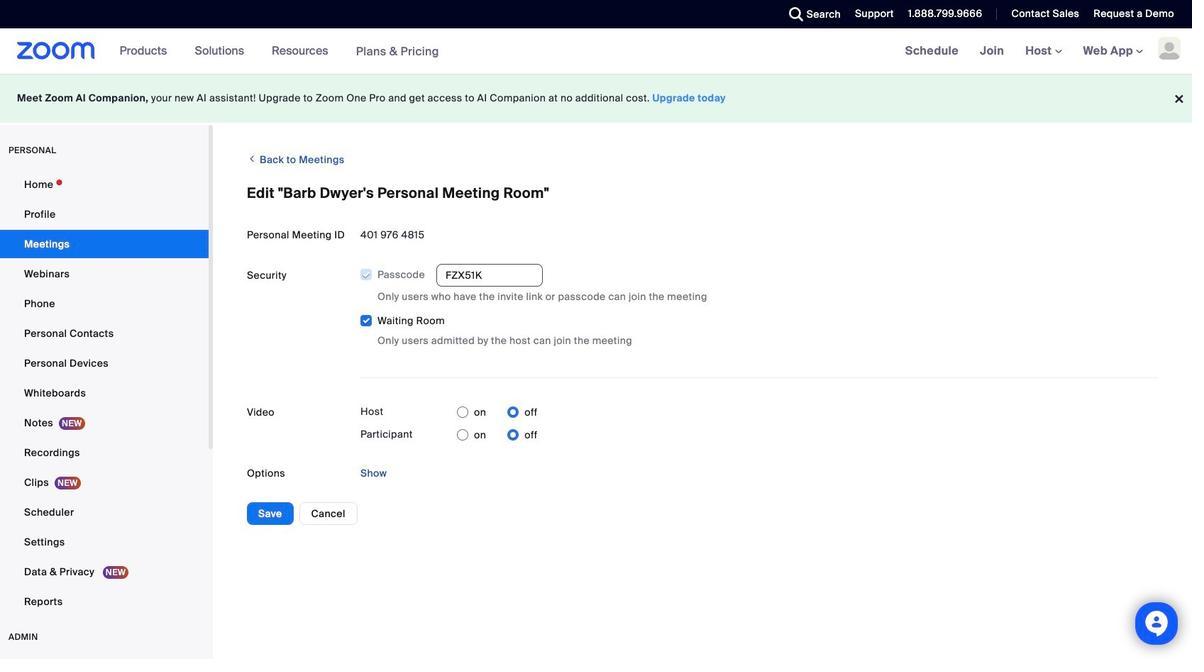 Task type: vqa. For each thing, say whether or not it's contained in the screenshot.
meetings navigation
yes



Task type: locate. For each thing, give the bounding box(es) containing it.
personal menu menu
[[0, 170, 209, 617]]

2 option group from the top
[[457, 424, 538, 447]]

footer
[[0, 74, 1192, 123]]

group
[[360, 264, 1158, 349]]

meetings navigation
[[895, 28, 1192, 75]]

1 option group from the top
[[457, 401, 538, 424]]

None text field
[[436, 264, 543, 287]]

option group
[[457, 401, 538, 424], [457, 424, 538, 447]]

profile picture image
[[1158, 37, 1181, 60]]

banner
[[0, 28, 1192, 75]]



Task type: describe. For each thing, give the bounding box(es) containing it.
left image
[[247, 152, 257, 166]]

zoom logo image
[[17, 42, 95, 60]]

product information navigation
[[109, 28, 450, 75]]



